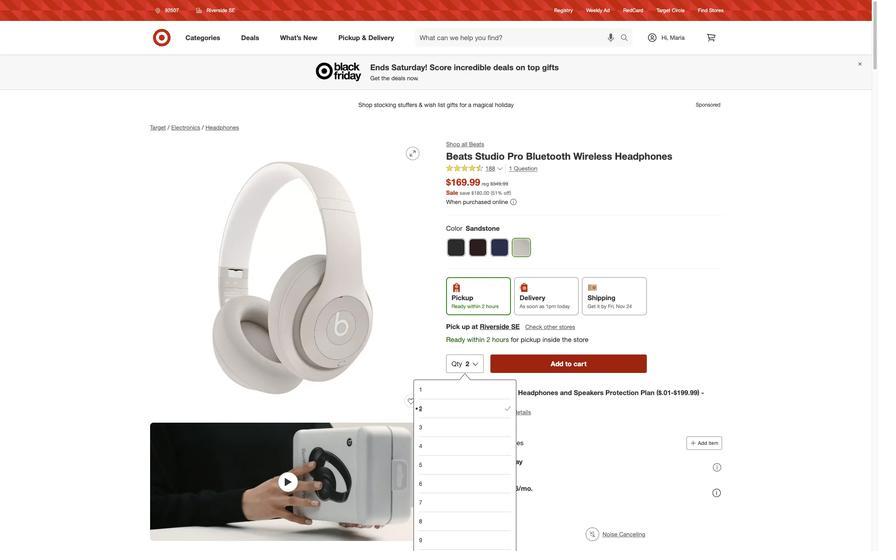 Task type: locate. For each thing, give the bounding box(es) containing it.
save 5% every day with redcard
[[463, 458, 522, 474]]

get down ends
[[370, 74, 380, 82]]

the down ends
[[381, 74, 390, 82]]

ready inside 'pickup ready within 2 hours'
[[451, 303, 466, 309]]

premium
[[487, 388, 516, 397]]

1 horizontal spatial deals
[[493, 62, 514, 72]]

add left to
[[551, 360, 563, 368]]

4 link
[[419, 437, 511, 455]]

pickup
[[520, 335, 540, 344]]

for left pickup
[[511, 335, 519, 344]]

1 vertical spatial pickup
[[451, 294, 473, 302]]

as inside the delivery as soon as 1pm today
[[539, 303, 544, 309]]

canceling
[[619, 530, 645, 538]]

0 vertical spatial get
[[370, 74, 380, 82]]

image gallery element
[[150, 140, 426, 551]]

hours up riverside se button
[[486, 303, 498, 309]]

1 question link
[[505, 164, 537, 173]]

headphones
[[206, 124, 239, 131], [615, 150, 672, 162], [518, 388, 558, 397]]

2 vertical spatial headphones
[[518, 388, 558, 397]]

0 vertical spatial ready
[[451, 303, 466, 309]]

1 down pro
[[509, 165, 512, 172]]

riverside se button
[[191, 3, 240, 18]]

/ right target link on the left top of page
[[168, 124, 170, 131]]

1 horizontal spatial as
[[498, 484, 506, 493]]

inside
[[542, 335, 560, 344]]

hi,
[[662, 34, 668, 41]]

1 2 3 4 5 6 7 8 9
[[419, 386, 422, 544]]

redcard
[[623, 7, 643, 14], [476, 467, 499, 474]]

0 horizontal spatial riverside
[[207, 7, 227, 13]]

0 vertical spatial wireless
[[573, 150, 612, 162]]

stores
[[709, 7, 724, 14]]

2 left year
[[466, 388, 470, 397]]

low
[[485, 484, 496, 493]]

the down stores
[[562, 335, 571, 344]]

electronics
[[171, 124, 200, 131]]

categories link
[[178, 28, 231, 47]]

0 horizontal spatial pickup
[[338, 33, 360, 42]]

riverside right at
[[480, 322, 509, 331]]

se inside dropdown button
[[229, 7, 235, 13]]

pickup for &
[[338, 33, 360, 42]]

target inside 'link'
[[657, 7, 670, 14]]

1 vertical spatial headphones
[[615, 150, 672, 162]]

7 link
[[419, 493, 511, 512]]

delivery inside "pickup & delivery" link
[[368, 33, 394, 42]]

ready down 'pick'
[[446, 335, 465, 344]]

pickup & delivery
[[338, 33, 394, 42]]

1 horizontal spatial target
[[657, 7, 670, 14]]

9
[[419, 536, 422, 544]]

1 vertical spatial deals
[[391, 74, 405, 82]]

see plan details button
[[489, 408, 531, 416]]

None checkbox
[[446, 399, 454, 407]]

as for soon
[[539, 303, 544, 309]]

pickup ready within 2 hours
[[451, 294, 498, 309]]

1 vertical spatial ready
[[446, 335, 465, 344]]

1 horizontal spatial pickup
[[451, 294, 473, 302]]

redcard down 5%
[[476, 467, 499, 474]]

top
[[527, 62, 540, 72]]

for
[[511, 335, 519, 344], [486, 439, 494, 447]]

within down at
[[467, 335, 484, 344]]

1 vertical spatial the
[[562, 335, 571, 344]]

as
[[539, 303, 544, 309], [476, 484, 484, 493], [498, 484, 506, 493]]

within up at
[[467, 303, 480, 309]]

%
[[497, 190, 502, 196]]

wireless inside shop all beats beats studio pro bluetooth wireless headphones
[[573, 150, 612, 162]]

0 horizontal spatial 1
[[419, 386, 422, 393]]

0 horizontal spatial for
[[486, 439, 494, 447]]

delivery right &
[[368, 33, 394, 42]]

beats studio pro bluetooth wireless headphones, 2 of 23, play video image
[[150, 423, 426, 541]]

pickup left &
[[338, 33, 360, 42]]

0 vertical spatial headphones
[[206, 124, 239, 131]]

1 vertical spatial add
[[698, 440, 707, 446]]

1 horizontal spatial the
[[562, 335, 571, 344]]

2 up 3
[[419, 405, 422, 412]]

pro
[[507, 150, 523, 162]]

0 horizontal spatial redcard
[[476, 467, 499, 474]]

headphones inside 2 year premium headphones and speakers protection plan ($.01-$199.99) - allstate see plan details
[[518, 388, 558, 397]]

ends saturday! score incredible deals on top gifts get the deals now.
[[370, 62, 559, 82]]

2 horizontal spatial as
[[539, 303, 544, 309]]

1 horizontal spatial 1
[[509, 165, 512, 172]]

beats right all
[[469, 140, 484, 148]]

fri,
[[608, 303, 615, 309]]

1 horizontal spatial headphones
[[518, 388, 558, 397]]

as left the 'low'
[[476, 484, 484, 493]]

/ right electronics link
[[202, 124, 204, 131]]

2 horizontal spatial headphones
[[615, 150, 672, 162]]

noise
[[602, 530, 617, 538]]

registries
[[496, 439, 523, 447]]

on
[[516, 62, 525, 72]]

riverside up categories link
[[207, 7, 227, 13]]

1 vertical spatial delivery
[[519, 294, 545, 302]]

now.
[[407, 74, 419, 82]]

0 horizontal spatial wireless
[[463, 530, 485, 538]]

get
[[370, 74, 380, 82], [587, 303, 596, 309]]

pickup up "up"
[[451, 294, 473, 302]]

0 horizontal spatial se
[[229, 7, 235, 13]]

beats
[[469, 140, 484, 148], [446, 150, 472, 162]]

0 vertical spatial target
[[657, 7, 670, 14]]

2 inside 'pickup ready within 2 hours'
[[482, 303, 484, 309]]

1 vertical spatial wireless
[[463, 530, 485, 538]]

registry link
[[554, 7, 573, 14]]

wireless button
[[446, 525, 485, 543]]

0 horizontal spatial /
[[168, 124, 170, 131]]

ready up 'pick'
[[451, 303, 466, 309]]

0 vertical spatial deals
[[493, 62, 514, 72]]

deals left "on"
[[493, 62, 514, 72]]

0 vertical spatial hours
[[486, 303, 498, 309]]

when
[[446, 198, 461, 205]]

1 up 3
[[419, 386, 422, 393]]

as left 1pm
[[539, 303, 544, 309]]

electronics link
[[171, 124, 200, 131]]

2 up pick up at riverside se
[[482, 303, 484, 309]]

target left electronics link
[[150, 124, 166, 131]]

2 / from the left
[[202, 124, 204, 131]]

color
[[446, 224, 462, 233]]

riverside
[[207, 7, 227, 13], [480, 322, 509, 331]]

redcard right ad on the right of the page
[[623, 7, 643, 14]]

1 vertical spatial 1
[[419, 386, 422, 393]]

what's new link
[[273, 28, 328, 47]]

when purchased online
[[446, 198, 508, 205]]

0 vertical spatial the
[[381, 74, 390, 82]]

1 horizontal spatial riverside
[[480, 322, 509, 331]]

see
[[489, 408, 499, 416]]

5 link
[[419, 455, 511, 474]]

soon
[[527, 303, 538, 309]]

pick
[[446, 322, 460, 331]]

0 vertical spatial delivery
[[368, 33, 394, 42]]

1 horizontal spatial /
[[202, 124, 204, 131]]

as right the 'low'
[[498, 484, 506, 493]]

2 link
[[419, 399, 511, 418]]

6 link
[[419, 474, 511, 493]]

1 horizontal spatial se
[[511, 322, 520, 331]]

hours inside 'pickup ready within 2 hours'
[[486, 303, 498, 309]]

2 inside 2 year premium headphones and speakers protection plan ($.01-$199.99) - allstate see plan details
[[466, 388, 470, 397]]

beats down all
[[446, 150, 472, 162]]

1 vertical spatial redcard
[[476, 467, 499, 474]]

find
[[698, 7, 708, 14]]

plan
[[501, 408, 512, 416]]

1 horizontal spatial add
[[698, 440, 707, 446]]

1 vertical spatial get
[[587, 303, 596, 309]]

within inside 'pickup ready within 2 hours'
[[467, 303, 480, 309]]

0 horizontal spatial target
[[150, 124, 166, 131]]

$16/mo.
[[508, 484, 533, 493]]

0 horizontal spatial the
[[381, 74, 390, 82]]

7
[[419, 499, 422, 506]]

add for add to cart
[[551, 360, 563, 368]]

riverside inside dropdown button
[[207, 7, 227, 13]]

1 horizontal spatial delivery
[[519, 294, 545, 302]]

1 vertical spatial beats
[[446, 150, 472, 162]]

deals left the now.
[[391, 74, 405, 82]]

target
[[657, 7, 670, 14], [150, 124, 166, 131]]

to
[[565, 360, 572, 368]]

every
[[492, 458, 509, 466]]

pickup inside 'pickup ready within 2 hours'
[[451, 294, 473, 302]]

registry
[[554, 7, 573, 14]]

0 vertical spatial within
[[467, 303, 480, 309]]

delivery inside the delivery as soon as 1pm today
[[519, 294, 545, 302]]

delivery up soon
[[519, 294, 545, 302]]

details
[[514, 408, 531, 416]]

shipping
[[587, 294, 615, 302]]

eligible
[[463, 439, 484, 447]]

1 vertical spatial within
[[467, 335, 484, 344]]

)
[[509, 190, 511, 196]]

target left the circle
[[657, 7, 670, 14]]

0 horizontal spatial add
[[551, 360, 563, 368]]

for right the eligible
[[486, 439, 494, 447]]

$169.99
[[446, 176, 480, 188]]

hours
[[486, 303, 498, 309], [492, 335, 509, 344]]

se up deals link
[[229, 7, 235, 13]]

0 vertical spatial se
[[229, 7, 235, 13]]

riverside se button
[[480, 322, 520, 332]]

wireless
[[573, 150, 612, 162], [463, 530, 485, 538]]

What can we help you find? suggestions appear below search field
[[415, 28, 623, 47]]

1 for 1 question
[[509, 165, 512, 172]]

get left it
[[587, 303, 596, 309]]

hours down riverside se button
[[492, 335, 509, 344]]

3 link
[[419, 418, 511, 437]]

add for add item
[[698, 440, 707, 446]]

0 horizontal spatial headphones
[[206, 124, 239, 131]]

target / electronics / headphones
[[150, 124, 239, 131]]

deals
[[493, 62, 514, 72], [391, 74, 405, 82]]

1 vertical spatial target
[[150, 124, 166, 131]]

0 vertical spatial 1
[[509, 165, 512, 172]]

0 vertical spatial riverside
[[207, 7, 227, 13]]

with
[[463, 467, 474, 474]]

pickup for ready
[[451, 294, 473, 302]]

pick up at riverside se
[[446, 322, 520, 331]]

0 vertical spatial add
[[551, 360, 563, 368]]

nov
[[616, 303, 625, 309]]

add left item
[[698, 440, 707, 446]]

headphones inside shop all beats beats studio pro bluetooth wireless headphones
[[615, 150, 672, 162]]

9 link
[[419, 531, 511, 549]]

se up the ready within 2 hours for pickup inside the store
[[511, 322, 520, 331]]

0 horizontal spatial delivery
[[368, 33, 394, 42]]

1 horizontal spatial redcard
[[623, 7, 643, 14]]

0 vertical spatial pickup
[[338, 33, 360, 42]]

pay
[[463, 484, 474, 493]]

1 horizontal spatial wireless
[[573, 150, 612, 162]]

0 horizontal spatial get
[[370, 74, 380, 82]]

as for low
[[498, 484, 506, 493]]

1 horizontal spatial get
[[587, 303, 596, 309]]

1 horizontal spatial for
[[511, 335, 519, 344]]



Task type: describe. For each thing, give the bounding box(es) containing it.
(
[[490, 190, 492, 196]]

&
[[362, 33, 366, 42]]

0 horizontal spatial as
[[476, 484, 484, 493]]

1 link
[[419, 380, 511, 399]]

92507 button
[[150, 3, 188, 18]]

other
[[544, 323, 557, 330]]

beats studio pro bluetooth wireless headphones, 4 of 23 image
[[291, 548, 426, 551]]

incredible
[[454, 62, 491, 72]]

6
[[419, 480, 422, 487]]

$349.99
[[490, 180, 508, 187]]

online
[[492, 198, 508, 205]]

0 vertical spatial beats
[[469, 140, 484, 148]]

by
[[601, 303, 606, 309]]

2 year premium headphones and speakers protection plan ($.01-$199.99) - allstate see plan details
[[466, 388, 704, 416]]

saturday!
[[391, 62, 427, 72]]

1 vertical spatial se
[[511, 322, 520, 331]]

redcard link
[[623, 7, 643, 14]]

pay as low as $16/mo.
[[463, 484, 533, 493]]

sale
[[446, 189, 458, 196]]

1 vertical spatial for
[[486, 439, 494, 447]]

4
[[419, 442, 422, 450]]

redcard inside save 5% every day with redcard
[[476, 467, 499, 474]]

circle
[[672, 7, 685, 14]]

find stores
[[698, 7, 724, 14]]

deals link
[[234, 28, 270, 47]]

188 link
[[446, 164, 503, 174]]

up
[[462, 322, 470, 331]]

noise canceling
[[602, 530, 645, 538]]

beats studio pro bluetooth wireless headphones, 1 of 23 image
[[150, 140, 426, 416]]

allstate
[[466, 398, 490, 406]]

51
[[492, 190, 497, 196]]

sandstone image
[[512, 239, 530, 256]]

speakers
[[574, 388, 603, 397]]

question
[[514, 165, 537, 172]]

studio
[[475, 150, 505, 162]]

target circle
[[657, 7, 685, 14]]

save
[[460, 190, 470, 196]]

search
[[617, 34, 637, 42]]

2 down pick up at riverside se
[[486, 335, 490, 344]]

cart
[[573, 360, 586, 368]]

score
[[430, 62, 452, 72]]

and
[[560, 388, 572, 397]]

wireless inside button
[[463, 530, 485, 538]]

what's
[[280, 33, 301, 42]]

get inside ends saturday! score incredible deals on top gifts get the deals now.
[[370, 74, 380, 82]]

ends
[[370, 62, 389, 72]]

add to cart button
[[490, 355, 647, 373]]

0 horizontal spatial deals
[[391, 74, 405, 82]]

24
[[626, 303, 632, 309]]

navy image
[[491, 239, 508, 256]]

get inside shipping get it by fri, nov 24
[[587, 303, 596, 309]]

hi, maria
[[662, 34, 685, 41]]

deals
[[241, 33, 259, 42]]

bluetooth
[[526, 150, 570, 162]]

qty 2
[[451, 360, 469, 368]]

check other stores
[[525, 323, 575, 330]]

pickup & delivery link
[[331, 28, 405, 47]]

the inside ends saturday! score incredible deals on top gifts get the deals now.
[[381, 74, 390, 82]]

target for target / electronics / headphones
[[150, 124, 166, 131]]

5%
[[480, 458, 490, 466]]

1 / from the left
[[168, 124, 170, 131]]

check
[[525, 323, 542, 330]]

new
[[303, 33, 317, 42]]

qty
[[451, 360, 462, 368]]

5
[[419, 461, 422, 468]]

$199.99)
[[674, 388, 699, 397]]

black image
[[447, 239, 465, 256]]

noise canceling button
[[586, 525, 645, 543]]

at
[[471, 322, 478, 331]]

deep brown image
[[469, 239, 486, 256]]

($.01-
[[656, 388, 674, 397]]

categories
[[185, 33, 220, 42]]

find stores link
[[698, 7, 724, 14]]

92507
[[165, 7, 179, 13]]

1 vertical spatial riverside
[[480, 322, 509, 331]]

check other stores button
[[525, 322, 575, 332]]

maria
[[670, 34, 685, 41]]

$169.99 reg $349.99 sale save $ 180.00 ( 51 % off )
[[446, 176, 511, 196]]

advertisement region
[[143, 95, 729, 115]]

1 question
[[509, 165, 537, 172]]

2 right qty
[[465, 360, 469, 368]]

protection
[[605, 388, 638, 397]]

add to cart
[[551, 360, 586, 368]]

riverside se
[[207, 7, 235, 13]]

0 vertical spatial for
[[511, 335, 519, 344]]

ready within 2 hours for pickup inside the store
[[446, 335, 588, 344]]

1 vertical spatial hours
[[492, 335, 509, 344]]

1pm
[[546, 303, 556, 309]]

shop all beats beats studio pro bluetooth wireless headphones
[[446, 140, 672, 162]]

year
[[472, 388, 486, 397]]

target for target circle
[[657, 7, 670, 14]]

0 vertical spatial redcard
[[623, 7, 643, 14]]

188
[[485, 165, 495, 172]]

eligible for registries
[[463, 439, 523, 447]]

stores
[[559, 323, 575, 330]]

gifts
[[542, 62, 559, 72]]

weekly ad link
[[586, 7, 610, 14]]

what's new
[[280, 33, 317, 42]]

weekly
[[586, 7, 602, 14]]

8 link
[[419, 512, 511, 531]]

1 for 1 2 3 4 5 6 7 8 9
[[419, 386, 422, 393]]



Task type: vqa. For each thing, say whether or not it's contained in the screenshot.
2nd of from left
no



